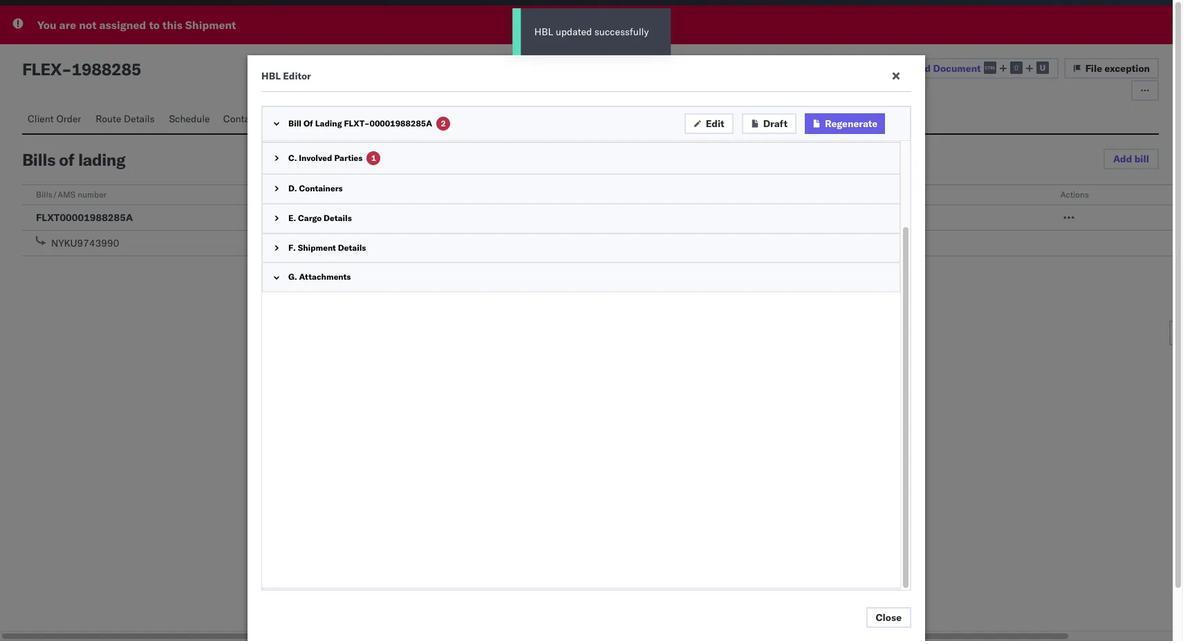 Task type: describe. For each thing, give the bounding box(es) containing it.
client order
[[28, 113, 81, 125]]

parties
[[334, 153, 363, 163]]

add bill button
[[1104, 149, 1159, 169]]

add bill
[[1113, 153, 1149, 165]]

00001988285a
[[370, 118, 432, 129]]

assigned
[[99, 18, 146, 32]]

lading
[[315, 118, 342, 129]]

actions
[[1060, 189, 1089, 200]]

obl
[[804, 189, 820, 200]]

flxt-
[[344, 118, 370, 129]]

you are not assigned to this shipment
[[37, 18, 236, 32]]

flex - 1988285
[[22, 59, 141, 80]]

f.
[[288, 242, 296, 253]]

documents button
[[310, 106, 374, 133]]

d. containers
[[288, 183, 343, 194]]

edit button
[[684, 113, 733, 134]]

1988285
[[72, 59, 141, 80]]

bill for bill of lading flxt-00001988285a
[[288, 118, 302, 129]]

details for e. cargo details
[[324, 213, 352, 223]]

are
[[59, 18, 76, 32]]

messages
[[379, 113, 423, 125]]

d.
[[288, 183, 297, 194]]

hbl updated successfully
[[534, 26, 649, 38]]

file
[[1085, 62, 1102, 75]]

g. attachments
[[288, 272, 351, 282]]

1 vertical spatial shipment
[[298, 242, 336, 253]]

successfully
[[594, 26, 649, 38]]

e.
[[288, 213, 296, 223]]

schedule
[[169, 113, 210, 125]]

house - express
[[292, 212, 366, 224]]

flxt00001988285a
[[36, 212, 133, 224]]

1
[[371, 153, 376, 163]]

add
[[1113, 153, 1132, 165]]

hbl for hbl editor
[[261, 70, 281, 82]]

cargo
[[298, 213, 322, 223]]

client
[[28, 113, 54, 125]]

2
[[441, 118, 446, 129]]

bills
[[22, 149, 55, 170]]

containers button
[[218, 106, 280, 133]]

order
[[56, 113, 81, 125]]

bills/ams
[[36, 189, 76, 200]]

regenerate button
[[805, 113, 885, 134]]

involved
[[299, 153, 332, 163]]

upload document button
[[888, 58, 1058, 79]]

number
[[78, 189, 106, 200]]

route details button
[[90, 106, 164, 133]]

upload document
[[898, 62, 981, 74]]

document
[[933, 62, 981, 74]]

- for house
[[323, 212, 329, 224]]

not
[[79, 18, 96, 32]]

g.
[[288, 272, 297, 282]]

c. involved parties
[[288, 153, 363, 163]]

- for flex
[[62, 59, 72, 80]]

surrender
[[823, 189, 859, 200]]

details inside button
[[124, 113, 155, 125]]

nyku9743990
[[51, 237, 119, 250]]

release
[[548, 189, 578, 200]]

file exception
[[1085, 62, 1150, 75]]

client order button
[[22, 106, 90, 133]]

lading
[[78, 149, 125, 170]]



Task type: vqa. For each thing, say whether or not it's contained in the screenshot.
The 'Schedule Pickup From Los Angeles, Ca' "link" corresponding to 5th Schedule Pickup from Los Angeles, CA button from the bottom Schedule Pickup from Los Angeles, CA
no



Task type: locate. For each thing, give the bounding box(es) containing it.
details
[[124, 113, 155, 125], [324, 213, 352, 223], [338, 242, 366, 253]]

1 horizontal spatial -
[[323, 212, 329, 224]]

editor
[[283, 70, 311, 82]]

to
[[149, 18, 160, 32]]

close button
[[866, 608, 911, 629]]

shipment
[[185, 18, 236, 32], [298, 242, 336, 253]]

details right cargo
[[324, 213, 352, 223]]

- right cargo
[[323, 212, 329, 224]]

bill type
[[292, 189, 323, 200]]

shipment right this on the left
[[185, 18, 236, 32]]

0 horizontal spatial hbl
[[261, 70, 281, 82]]

hbl
[[534, 26, 553, 38], [261, 70, 281, 82]]

containers left the bol
[[223, 113, 271, 125]]

containers right d.
[[299, 183, 343, 194]]

1 horizontal spatial containers
[[299, 183, 343, 194]]

hbl left updated
[[534, 26, 553, 38]]

draft button
[[742, 113, 797, 134]]

hbl for hbl updated successfully
[[534, 26, 553, 38]]

1 vertical spatial containers
[[299, 183, 343, 194]]

bill left type
[[292, 189, 304, 200]]

this
[[162, 18, 182, 32]]

0 vertical spatial bill
[[288, 118, 302, 129]]

bill for bill type
[[292, 189, 304, 200]]

0 vertical spatial hbl
[[534, 26, 553, 38]]

details right route
[[124, 113, 155, 125]]

express
[[331, 212, 366, 224]]

schedule button
[[164, 106, 218, 133]]

regenerate
[[825, 118, 878, 130]]

close
[[876, 612, 902, 624]]

bill of lading flxt-00001988285a
[[288, 118, 432, 129]]

edit
[[706, 118, 724, 130]]

e. cargo details
[[288, 213, 352, 223]]

bol
[[285, 113, 304, 125]]

0 vertical spatial details
[[124, 113, 155, 125]]

1 vertical spatial bill
[[292, 189, 304, 200]]

route details
[[96, 113, 155, 125]]

release method
[[548, 189, 609, 200]]

-
[[62, 59, 72, 80], [323, 212, 329, 224]]

obl surrender
[[804, 189, 859, 200]]

house
[[292, 212, 320, 224]]

flex
[[22, 59, 62, 80]]

draft
[[763, 118, 788, 130]]

messages button
[[374, 106, 430, 133]]

method
[[580, 189, 609, 200]]

documents
[[316, 113, 366, 125]]

f. shipment details
[[288, 242, 366, 253]]

details for f. shipment details
[[338, 242, 366, 253]]

bills/ams number
[[36, 189, 106, 200]]

hbl editor
[[261, 70, 311, 82]]

you
[[37, 18, 56, 32]]

upload
[[898, 62, 931, 74]]

type
[[306, 189, 323, 200]]

assignees button
[[430, 106, 489, 133]]

- down are
[[62, 59, 72, 80]]

1 vertical spatial -
[[323, 212, 329, 224]]

bill
[[1135, 153, 1149, 165]]

bill
[[288, 118, 302, 129], [292, 189, 304, 200]]

1 horizontal spatial hbl
[[534, 26, 553, 38]]

containers
[[223, 113, 271, 125], [299, 183, 343, 194]]

1 vertical spatial details
[[324, 213, 352, 223]]

0 horizontal spatial shipment
[[185, 18, 236, 32]]

details down express
[[338, 242, 366, 253]]

2 vertical spatial details
[[338, 242, 366, 253]]

hbl left editor
[[261, 70, 281, 82]]

containers inside button
[[223, 113, 271, 125]]

bills of lading
[[22, 149, 125, 170]]

0 vertical spatial shipment
[[185, 18, 236, 32]]

1 horizontal spatial shipment
[[298, 242, 336, 253]]

0 vertical spatial containers
[[223, 113, 271, 125]]

assignees
[[436, 113, 481, 125]]

0 vertical spatial -
[[62, 59, 72, 80]]

shipment right the f.
[[298, 242, 336, 253]]

updated
[[556, 26, 592, 38]]

bol button
[[280, 106, 310, 133]]

0 horizontal spatial containers
[[223, 113, 271, 125]]

route
[[96, 113, 121, 125]]

bill left of
[[288, 118, 302, 129]]

exception
[[1105, 62, 1150, 75]]

0 horizontal spatial -
[[62, 59, 72, 80]]

1 vertical spatial hbl
[[261, 70, 281, 82]]

of
[[304, 118, 313, 129]]

attachments
[[299, 272, 351, 282]]

c.
[[288, 153, 297, 163]]

of
[[59, 149, 74, 170]]



